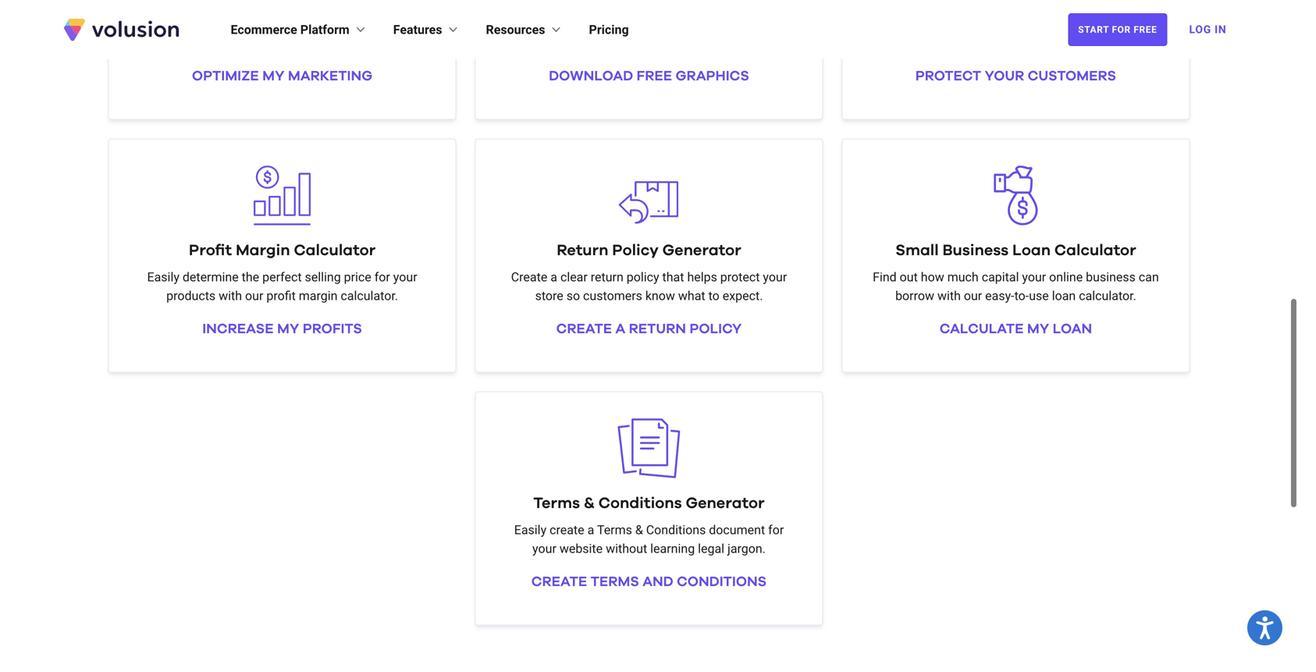 Task type: describe. For each thing, give the bounding box(es) containing it.
small business loan calculator
[[896, 243, 1137, 259]]

my for small
[[1028, 322, 1050, 336]]

to-
[[1015, 289, 1029, 303]]

0 horizontal spatial &
[[584, 496, 595, 512]]

can
[[1139, 270, 1159, 285]]

find out how much capital your online business can borrow with our easy-to-use loan calculator.
[[873, 270, 1159, 303]]

create
[[550, 523, 585, 538]]

the inside easily determine the perfect selling price for your products with our profit margin calculator.
[[242, 270, 259, 285]]

your down "easy"
[[1034, 36, 1058, 50]]

create
[[511, 270, 548, 285]]

an assortment of free eye-catching pop-ups, ads, and social media posts for your business.
[[502, 17, 797, 50]]

0 horizontal spatial policy
[[612, 243, 659, 259]]

download free graphics
[[549, 69, 750, 83]]

protect inside having a privacy policy is an easy way to protect your ecommerce store and your customers.
[[1097, 17, 1137, 32]]

your inside find out how much capital your online business can borrow with our easy-to-use loan calculator.
[[1022, 270, 1047, 285]]

investments
[[159, 36, 227, 50]]

conditions
[[677, 575, 767, 589]]

log in link
[[1180, 12, 1236, 47]]

your inside an assortment of free eye-catching pop-ups, ads, and social media posts for your business.
[[672, 36, 697, 50]]

return policy generator
[[557, 243, 742, 259]]

eye-
[[626, 17, 649, 32]]

return
[[629, 322, 686, 336]]

optimize
[[192, 69, 259, 83]]

privacy
[[920, 17, 960, 32]]

for
[[1112, 24, 1131, 35]]

jargon.
[[728, 542, 766, 556]]

loan
[[1052, 289, 1076, 303]]

a for having
[[910, 17, 917, 32]]

policy
[[690, 322, 742, 336]]

protect your customers link
[[916, 69, 1117, 83]]

ads,
[[750, 17, 773, 32]]

assortment
[[520, 17, 584, 32]]

easily create a terms & conditions document for your website without learning legal jargon.
[[514, 523, 784, 556]]

start for free
[[1079, 24, 1158, 35]]

0 horizontal spatial free
[[637, 69, 672, 83]]

so
[[567, 289, 580, 303]]

helps
[[687, 270, 717, 285]]

create for return
[[556, 322, 612, 336]]

to inside create a clear return policy that helps protect your store so customers know what to expect.
[[709, 289, 720, 303]]

borrow
[[896, 289, 935, 303]]

ecommerce
[[909, 36, 975, 50]]

create terms and conditions
[[532, 575, 767, 589]]

download
[[549, 69, 633, 83]]

features button
[[393, 20, 461, 39]]

policy inside having a privacy policy is an easy way to protect your ecommerce store and your customers.
[[963, 17, 997, 32]]

customers
[[1028, 69, 1117, 83]]

expect.
[[723, 289, 763, 303]]

with inside easily determine the perfect selling price for your products with our profit margin calculator.
[[219, 289, 242, 303]]

optimize my marketing
[[192, 69, 373, 83]]

products
[[166, 289, 216, 303]]

pricing
[[589, 22, 629, 37]]

terms inside easily create a terms & conditions document for your website without learning legal jargon.
[[597, 523, 632, 538]]

marketing
[[356, 17, 412, 32]]

clear
[[561, 270, 588, 285]]

calculator. inside optimize the cost of your business's marketing investments with our simple cpm calculator.
[[348, 36, 406, 50]]

terms
[[591, 575, 639, 589]]

is
[[1000, 17, 1009, 32]]

margin
[[236, 243, 290, 259]]

ecommerce
[[231, 22, 297, 37]]

determine
[[183, 270, 239, 285]]

protect inside create a clear return policy that helps protect your store so customers know what to expect.
[[721, 270, 760, 285]]

terms & conditions generator
[[534, 496, 765, 512]]

store inside create a clear return policy that helps protect your store so customers know what to expect.
[[535, 289, 564, 303]]

small
[[896, 243, 939, 259]]

pop-
[[700, 17, 724, 32]]

legal
[[698, 542, 725, 556]]

create a return policy link
[[556, 322, 742, 336]]

profit
[[189, 243, 232, 259]]

calculate
[[940, 322, 1024, 336]]

return
[[557, 243, 609, 259]]

easily for terms & conditions generator
[[514, 523, 547, 538]]

know
[[646, 289, 675, 303]]

create for terms
[[532, 575, 587, 589]]

profits
[[303, 322, 362, 336]]

conditions inside easily create a terms & conditions document for your website without learning legal jargon.
[[646, 523, 706, 538]]

that
[[663, 270, 684, 285]]

increase my profits
[[202, 322, 362, 336]]

free
[[602, 17, 623, 32]]

learning
[[651, 542, 695, 556]]

an
[[1012, 17, 1026, 32]]

2 calculator from the left
[[1055, 243, 1137, 259]]

increase
[[202, 322, 274, 336]]

& inside easily create a terms & conditions document for your website without learning legal jargon.
[[635, 523, 643, 538]]

ups,
[[724, 17, 747, 32]]

our inside optimize the cost of your business's marketing investments with our simple cpm calculator.
[[257, 36, 275, 50]]

your inside easily determine the perfect selling price for your products with our profit margin calculator.
[[393, 270, 417, 285]]

loan
[[1013, 243, 1051, 259]]

open accessibe: accessibility options, statement and help image
[[1257, 617, 1274, 640]]

loan
[[1053, 322, 1093, 336]]

out
[[900, 270, 918, 285]]

website
[[560, 542, 603, 556]]

protect
[[916, 69, 982, 83]]

cost
[[226, 17, 250, 32]]

price
[[344, 270, 372, 285]]

customers
[[583, 289, 643, 303]]

with inside optimize the cost of your business's marketing investments with our simple cpm calculator.
[[230, 36, 254, 50]]

a for create
[[551, 270, 558, 285]]

create a clear return policy that helps protect your store so customers know what to expect.
[[511, 270, 787, 303]]

online
[[1050, 270, 1083, 285]]

your right for
[[1140, 17, 1164, 32]]

easy-
[[986, 289, 1015, 303]]

our inside easily determine the perfect selling price for your products with our profit margin calculator.
[[245, 289, 263, 303]]

of inside an assortment of free eye-catching pop-ups, ads, and social media posts for your business.
[[587, 17, 598, 32]]

business
[[943, 243, 1009, 259]]

store inside having a privacy policy is an easy way to protect your ecommerce store and your customers.
[[978, 36, 1007, 50]]

much
[[948, 270, 979, 285]]



Task type: locate. For each thing, give the bounding box(es) containing it.
to down helps
[[709, 289, 720, 303]]

use
[[1029, 289, 1049, 303]]

start
[[1079, 24, 1109, 35]]

0 vertical spatial the
[[205, 17, 223, 32]]

store
[[978, 36, 1007, 50], [535, 289, 564, 303]]

for inside easily determine the perfect selling price for your products with our profit margin calculator.
[[375, 270, 390, 285]]

1 horizontal spatial and
[[1010, 36, 1030, 50]]

profit margin calculator
[[189, 243, 376, 259]]

my down the simple
[[262, 69, 285, 83]]

0 vertical spatial create
[[556, 322, 612, 336]]

0 horizontal spatial protect
[[721, 270, 760, 285]]

customers.
[[1061, 36, 1123, 50]]

perfect
[[262, 270, 302, 285]]

the inside optimize the cost of your business's marketing investments with our simple cpm calculator.
[[205, 17, 223, 32]]

1 horizontal spatial a
[[588, 523, 594, 538]]

for inside an assortment of free eye-catching pop-ups, ads, and social media posts for your business.
[[654, 36, 669, 50]]

1 horizontal spatial easily
[[514, 523, 547, 538]]

0 horizontal spatial to
[[709, 289, 720, 303]]

calculator up selling
[[294, 243, 376, 259]]

easily left create
[[514, 523, 547, 538]]

with inside find out how much capital your online business can borrow with our easy-to-use loan calculator.
[[938, 289, 961, 303]]

a inside create a clear return policy that helps protect your store so customers know what to expect.
[[551, 270, 558, 285]]

calculator up business
[[1055, 243, 1137, 259]]

2 vertical spatial for
[[768, 523, 784, 538]]

our left the simple
[[257, 36, 275, 50]]

pricing link
[[589, 20, 629, 39]]

the down margin at the left top
[[242, 270, 259, 285]]

calculate my loan link
[[940, 322, 1093, 336]]

optimize my marketing link
[[192, 69, 373, 83]]

store left so
[[535, 289, 564, 303]]

create a return policy
[[556, 322, 742, 336]]

resources button
[[486, 20, 564, 39]]

generator up helps
[[663, 243, 742, 259]]

0 vertical spatial generator
[[663, 243, 742, 259]]

for down catching
[[654, 36, 669, 50]]

conditions
[[599, 496, 682, 512], [646, 523, 706, 538]]

0 vertical spatial protect
[[1097, 17, 1137, 32]]

having a privacy policy is an easy way to protect your ecommerce store and your customers.
[[868, 17, 1164, 50]]

to
[[1083, 17, 1094, 32], [709, 289, 720, 303]]

calculator. inside easily determine the perfect selling price for your products with our profit margin calculator.
[[341, 289, 398, 303]]

easily up products
[[147, 270, 180, 285]]

with down the determine
[[219, 289, 242, 303]]

0 vertical spatial conditions
[[599, 496, 682, 512]]

create down so
[[556, 322, 612, 336]]

for right document
[[768, 523, 784, 538]]

1 horizontal spatial policy
[[963, 17, 997, 32]]

terms
[[534, 496, 580, 512], [597, 523, 632, 538]]

your
[[985, 69, 1025, 83]]

1 vertical spatial &
[[635, 523, 643, 538]]

for right price
[[375, 270, 390, 285]]

and inside an assortment of free eye-catching pop-ups, ads, and social media posts for your business.
[[776, 17, 797, 32]]

your down catching
[[672, 36, 697, 50]]

1 horizontal spatial protect
[[1097, 17, 1137, 32]]

0 horizontal spatial store
[[535, 289, 564, 303]]

a inside easily create a terms & conditions document for your website without learning legal jargon.
[[588, 523, 594, 538]]

1 vertical spatial protect
[[721, 270, 760, 285]]

capital
[[982, 270, 1019, 285]]

how
[[921, 270, 945, 285]]

an
[[502, 17, 517, 32]]

start for free link
[[1068, 13, 1168, 46]]

optimize the cost of your business's marketing investments with our simple cpm calculator.
[[153, 17, 412, 50]]

a up website
[[588, 523, 594, 538]]

ecommerce platform button
[[231, 20, 368, 39]]

0 horizontal spatial the
[[205, 17, 223, 32]]

your down create
[[533, 542, 557, 556]]

marketing
[[288, 69, 373, 83]]

1 vertical spatial to
[[709, 289, 720, 303]]

what
[[678, 289, 706, 303]]

1 vertical spatial create
[[532, 575, 587, 589]]

of left free
[[587, 17, 598, 32]]

find
[[873, 270, 897, 285]]

1 horizontal spatial store
[[978, 36, 1007, 50]]

simple
[[278, 36, 315, 50]]

and
[[776, 17, 797, 32], [1010, 36, 1030, 50]]

0 horizontal spatial for
[[375, 270, 390, 285]]

0 vertical spatial and
[[776, 17, 797, 32]]

0 vertical spatial store
[[978, 36, 1007, 50]]

create
[[556, 322, 612, 336], [532, 575, 587, 589]]

my down profit
[[277, 322, 299, 336]]

for inside easily create a terms & conditions document for your website without learning legal jargon.
[[768, 523, 784, 538]]

1 horizontal spatial of
[[587, 17, 598, 32]]

conditions up easily create a terms & conditions document for your website without learning legal jargon.
[[599, 496, 682, 512]]

2 horizontal spatial for
[[768, 523, 784, 538]]

log
[[1190, 23, 1212, 36]]

0 vertical spatial to
[[1083, 17, 1094, 32]]

selling
[[305, 270, 341, 285]]

graphics
[[676, 69, 750, 83]]

easily inside easily determine the perfect selling price for your products with our profit margin calculator.
[[147, 270, 180, 285]]

2 vertical spatial a
[[588, 523, 594, 538]]

your right helps
[[763, 270, 787, 285]]

0 vertical spatial terms
[[534, 496, 580, 512]]

0 vertical spatial &
[[584, 496, 595, 512]]

your inside create a clear return policy that helps protect your store so customers know what to expect.
[[763, 270, 787, 285]]

my for profit
[[277, 322, 299, 336]]

of inside optimize the cost of your business's marketing investments with our simple cpm calculator.
[[253, 17, 265, 32]]

policy left is at the top right of the page
[[963, 17, 997, 32]]

0 horizontal spatial of
[[253, 17, 265, 32]]

1 calculator from the left
[[294, 243, 376, 259]]

our down 'much'
[[964, 289, 982, 303]]

1 of from the left
[[253, 17, 265, 32]]

calculator
[[294, 243, 376, 259], [1055, 243, 1137, 259]]

1 horizontal spatial to
[[1083, 17, 1094, 32]]

protect up expect.
[[721, 270, 760, 285]]

way
[[1058, 17, 1080, 32]]

your inside optimize the cost of your business's marketing investments with our simple cpm calculator.
[[268, 17, 292, 32]]

store down is at the top right of the page
[[978, 36, 1007, 50]]

terms up without
[[597, 523, 632, 538]]

1 horizontal spatial for
[[654, 36, 669, 50]]

create down website
[[532, 575, 587, 589]]

0 horizontal spatial easily
[[147, 270, 180, 285]]

2 horizontal spatial a
[[910, 17, 917, 32]]

free inside "link"
[[1134, 24, 1158, 35]]

profit
[[267, 289, 296, 303]]

posts
[[619, 36, 651, 50]]

generator
[[663, 243, 742, 259], [686, 496, 765, 512]]

1 vertical spatial policy
[[612, 243, 659, 259]]

0 vertical spatial policy
[[963, 17, 997, 32]]

1 vertical spatial store
[[535, 289, 564, 303]]

1 vertical spatial and
[[1010, 36, 1030, 50]]

catching
[[649, 17, 697, 32]]

0 horizontal spatial calculator
[[294, 243, 376, 259]]

1 horizontal spatial &
[[635, 523, 643, 538]]

in
[[1215, 23, 1227, 36]]

calculate my loan
[[940, 322, 1093, 336]]

to up customers.
[[1083, 17, 1094, 32]]

create terms and conditions link
[[532, 575, 767, 589]]

document
[[709, 523, 765, 538]]

protect up customers.
[[1097, 17, 1137, 32]]

the left cost
[[205, 17, 223, 32]]

1 vertical spatial easily
[[514, 523, 547, 538]]

policy
[[627, 270, 659, 285]]

a inside having a privacy policy is an easy way to protect your ecommerce store and your customers.
[[910, 17, 917, 32]]

business's
[[295, 17, 353, 32]]

calculator. inside find out how much capital your online business can borrow with our easy-to-use loan calculator.
[[1079, 289, 1137, 303]]

and down "an"
[[1010, 36, 1030, 50]]

our left profit
[[245, 289, 263, 303]]

and right ads,
[[776, 17, 797, 32]]

features
[[393, 22, 442, 37]]

to inside having a privacy policy is an easy way to protect your ecommerce store and your customers.
[[1083, 17, 1094, 32]]

easily for profit margin calculator
[[147, 270, 180, 285]]

margin
[[299, 289, 338, 303]]

0 vertical spatial a
[[910, 17, 917, 32]]

and
[[643, 575, 674, 589]]

ecommerce platform
[[231, 22, 350, 37]]

with down 'much'
[[938, 289, 961, 303]]

1 vertical spatial conditions
[[646, 523, 706, 538]]

calculator. down business
[[1079, 289, 1137, 303]]

return
[[591, 270, 624, 285]]

download free graphics link
[[549, 69, 750, 83]]

my down use
[[1028, 322, 1050, 336]]

&
[[584, 496, 595, 512], [635, 523, 643, 538]]

free down posts
[[637, 69, 672, 83]]

resources
[[486, 22, 545, 37]]

with down cost
[[230, 36, 254, 50]]

the
[[205, 17, 223, 32], [242, 270, 259, 285]]

easy
[[1029, 17, 1055, 32]]

social
[[546, 36, 579, 50]]

& up create
[[584, 496, 595, 512]]

our inside find out how much capital your online business can borrow with our easy-to-use loan calculator.
[[964, 289, 982, 303]]

of right cost
[[253, 17, 265, 32]]

1 vertical spatial generator
[[686, 496, 765, 512]]

1 vertical spatial the
[[242, 270, 259, 285]]

1 horizontal spatial the
[[242, 270, 259, 285]]

a left clear
[[551, 270, 558, 285]]

your right price
[[393, 270, 417, 285]]

1 horizontal spatial terms
[[597, 523, 632, 538]]

0 horizontal spatial terms
[[534, 496, 580, 512]]

1 horizontal spatial calculator
[[1055, 243, 1137, 259]]

and inside having a privacy policy is an easy way to protect your ecommerce store and your customers.
[[1010, 36, 1030, 50]]

our
[[257, 36, 275, 50], [245, 289, 263, 303], [964, 289, 982, 303]]

0 vertical spatial free
[[1134, 24, 1158, 35]]

a right having
[[910, 17, 917, 32]]

your up the simple
[[268, 17, 292, 32]]

& up without
[[635, 523, 643, 538]]

increase my profits link
[[202, 322, 362, 336]]

your up use
[[1022, 270, 1047, 285]]

2 of from the left
[[587, 17, 598, 32]]

easily inside easily create a terms & conditions document for your website without learning legal jargon.
[[514, 523, 547, 538]]

free right for
[[1134, 24, 1158, 35]]

conditions up learning
[[646, 523, 706, 538]]

platform
[[300, 22, 350, 37]]

your inside easily create a terms & conditions document for your website without learning legal jargon.
[[533, 542, 557, 556]]

calculator. down marketing
[[348, 36, 406, 50]]

1 vertical spatial for
[[375, 270, 390, 285]]

0 vertical spatial easily
[[147, 270, 180, 285]]

0 horizontal spatial a
[[551, 270, 558, 285]]

1 vertical spatial a
[[551, 270, 558, 285]]

0 vertical spatial for
[[654, 36, 669, 50]]

generator up document
[[686, 496, 765, 512]]

policy
[[963, 17, 997, 32], [612, 243, 659, 259]]

calculator. down price
[[341, 289, 398, 303]]

calculator.
[[348, 36, 406, 50], [341, 289, 398, 303], [1079, 289, 1137, 303]]

0 horizontal spatial and
[[776, 17, 797, 32]]

1 horizontal spatial free
[[1134, 24, 1158, 35]]

1 vertical spatial terms
[[597, 523, 632, 538]]

terms up create
[[534, 496, 580, 512]]

policy up the policy
[[612, 243, 659, 259]]

1 vertical spatial free
[[637, 69, 672, 83]]

cpm
[[318, 36, 345, 50]]

having
[[868, 17, 907, 32]]



Task type: vqa. For each thing, say whether or not it's contained in the screenshot.
who
no



